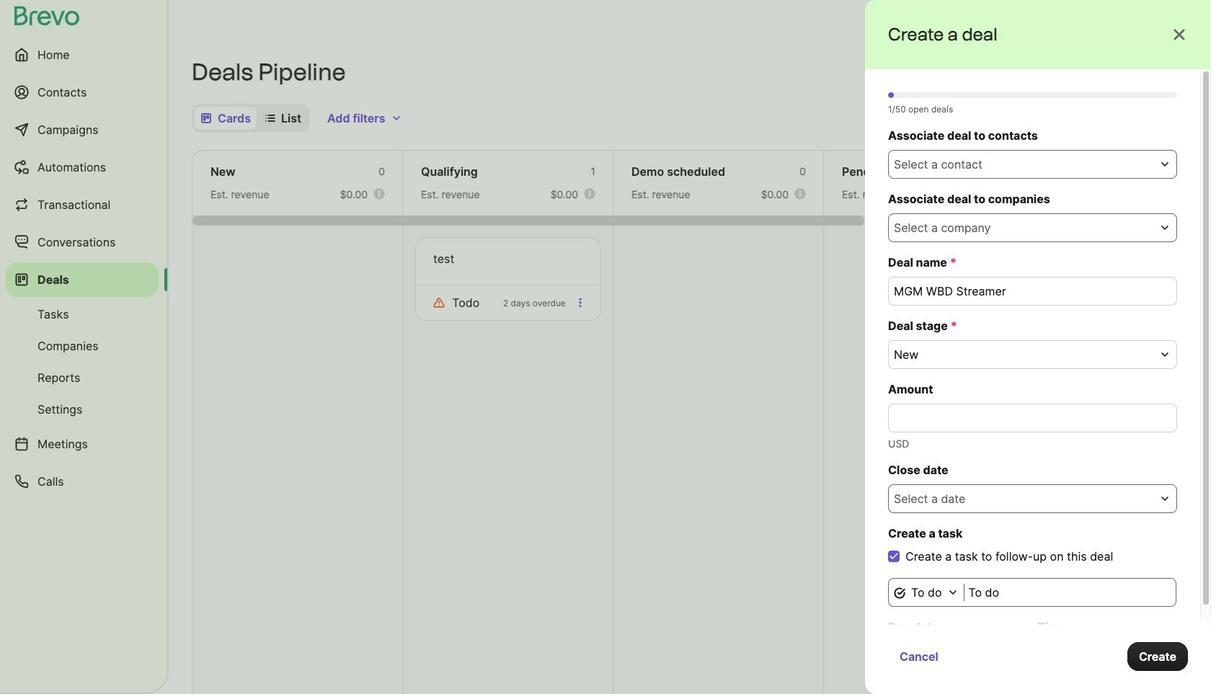 Task type: locate. For each thing, give the bounding box(es) containing it.
create a deal dialog
[[865, 0, 1212, 694]]

None text field
[[964, 578, 1177, 607]]

None text field
[[888, 277, 1178, 306], [888, 404, 1178, 433], [888, 277, 1178, 306], [888, 404, 1178, 433]]

progress bar
[[919, 63, 984, 66]]



Task type: describe. For each thing, give the bounding box(es) containing it.
Name search field
[[1059, 104, 1188, 133]]

none text field inside create a deal dialog
[[964, 578, 1177, 607]]



Task type: vqa. For each thing, say whether or not it's contained in the screenshot.
USAGE AND PLAN
no



